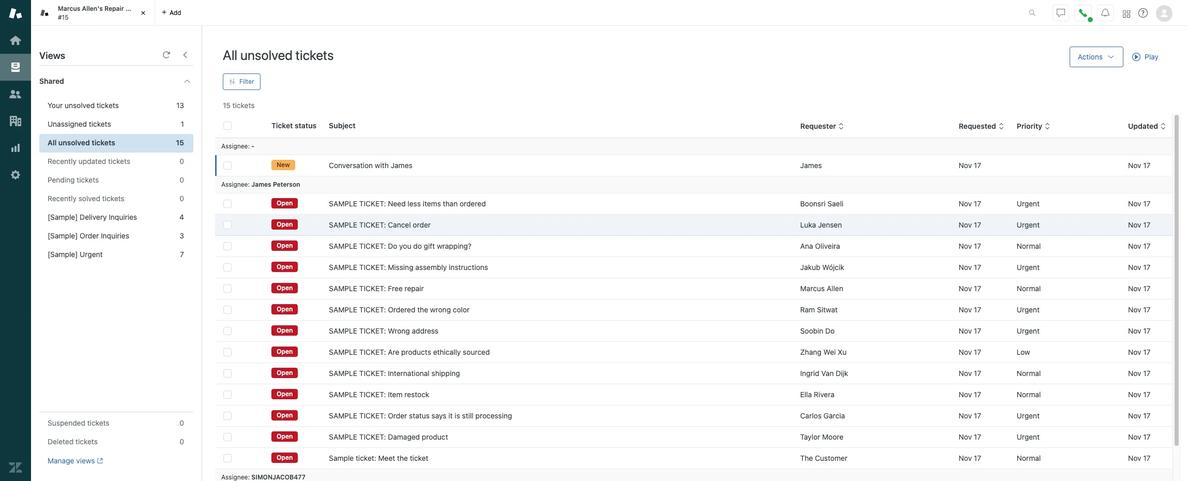 Task type: describe. For each thing, give the bounding box(es) containing it.
4
[[180, 213, 184, 221]]

row containing sample ticket: international shipping
[[215, 363, 1173, 384]]

new
[[277, 161, 290, 169]]

your unsolved tickets
[[48, 101, 119, 110]]

manage
[[48, 456, 74, 465]]

open for sample ticket: are products ethically sourced
[[277, 348, 293, 356]]

status inside 'sample ticket: order status says it is still processing' link
[[409, 411, 430, 420]]

1 horizontal spatial james
[[391, 161, 413, 170]]

0 for pending tickets
[[180, 175, 184, 184]]

sample for sample ticket: damaged product
[[329, 432, 358, 441]]

ticket: for are
[[359, 348, 386, 356]]

ticket
[[410, 454, 429, 462]]

low
[[1017, 348, 1031, 356]]

[sample] for [sample] urgent
[[48, 250, 78, 259]]

order
[[413, 220, 431, 229]]

shared heading
[[31, 66, 202, 97]]

row containing sample ticket: are products ethically sourced
[[215, 342, 1173, 363]]

sample ticket: are products ethically sourced link
[[329, 347, 490, 357]]

sample ticket: are products ethically sourced
[[329, 348, 490, 356]]

zhang wei xu
[[801, 348, 847, 356]]

ticket: for cancel
[[359, 220, 386, 229]]

sample for sample ticket: need less items than ordered
[[329, 199, 358, 208]]

recently solved tickets
[[48, 194, 124, 203]]

sample for sample ticket: free repair
[[329, 284, 358, 293]]

row containing sample ticket: cancel order
[[215, 214, 1173, 236]]

[sample] urgent
[[48, 250, 103, 259]]

sample ticket: item restock
[[329, 390, 430, 399]]

updated
[[79, 157, 106, 166]]

views image
[[9, 61, 22, 74]]

[sample] order inquiries
[[48, 231, 129, 240]]

cancel
[[388, 220, 411, 229]]

sample ticket: need less items than ordered
[[329, 199, 486, 208]]

shared
[[39, 77, 64, 85]]

open for sample ticket: cancel order
[[277, 221, 293, 228]]

sample for sample ticket: cancel order
[[329, 220, 358, 229]]

ticket: for item
[[359, 390, 386, 399]]

ana
[[801, 242, 814, 250]]

pending
[[48, 175, 75, 184]]

sample ticket: ordered the wrong color link
[[329, 305, 470, 315]]

assignee: james peterson
[[221, 181, 300, 188]]

row containing sample ticket: meet the ticket
[[215, 448, 1173, 469]]

sample for sample ticket: order status says it is still processing
[[329, 411, 358, 420]]

says
[[432, 411, 447, 420]]

color
[[453, 305, 470, 314]]

sample ticket: order status says it is still processing link
[[329, 411, 512, 421]]

normal for ingrid van dijk
[[1017, 369, 1042, 378]]

sample ticket: do you do gift wrapping? link
[[329, 241, 472, 251]]

[sample] for [sample] delivery inquiries
[[48, 213, 78, 221]]

row containing sample ticket: ordered the wrong color
[[215, 299, 1173, 320]]

sample ticket: damaged product
[[329, 432, 448, 441]]

11 open from the top
[[277, 411, 293, 419]]

rivera
[[814, 390, 835, 399]]

soobin do
[[801, 326, 835, 335]]

zhang
[[801, 348, 822, 356]]

recently updated tickets
[[48, 157, 130, 166]]

get help image
[[1139, 8, 1148, 18]]

3
[[180, 231, 184, 240]]

open for sample ticket: need less items than ordered
[[277, 199, 293, 207]]

0 horizontal spatial james
[[252, 181, 271, 188]]

oliveira
[[816, 242, 841, 250]]

open for sample ticket: damaged product
[[277, 433, 293, 440]]

sample ticket: item restock link
[[329, 390, 430, 400]]

allen's
[[82, 5, 103, 12]]

ella
[[801, 390, 812, 399]]

0 for deleted tickets
[[180, 437, 184, 446]]

conversation with james link
[[329, 160, 413, 171]]

zendesk support image
[[9, 7, 22, 20]]

your
[[48, 101, 63, 110]]

jensen
[[819, 220, 843, 229]]

allen
[[827, 284, 844, 293]]

damaged
[[388, 432, 420, 441]]

open for sample ticket: item restock
[[277, 390, 293, 398]]

customer
[[815, 454, 848, 462]]

wrong
[[430, 305, 451, 314]]

sample ticket: need less items than ordered link
[[329, 199, 486, 209]]

actions
[[1079, 52, 1103, 61]]

close image
[[138, 8, 148, 18]]

requester button
[[801, 122, 845, 131]]

ram
[[801, 305, 816, 314]]

products
[[402, 348, 431, 356]]

marcus allen
[[801, 284, 844, 293]]

refresh views pane image
[[162, 51, 171, 59]]

ticket: for ordered
[[359, 305, 386, 314]]

priority
[[1017, 122, 1043, 130]]

luka
[[801, 220, 817, 229]]

[sample] delivery inquiries
[[48, 213, 137, 221]]

jakub wójcik
[[801, 263, 845, 272]]

recently for recently solved tickets
[[48, 194, 77, 203]]

0 vertical spatial status
[[295, 121, 317, 130]]

1
[[181, 120, 184, 128]]

jakub
[[801, 263, 821, 272]]

carlos garcia
[[801, 411, 846, 420]]

open for sample ticket: ordered the wrong color
[[277, 305, 293, 313]]

sample for sample ticket: do you do gift wrapping?
[[329, 242, 358, 250]]

inquiries for [sample] order inquiries
[[101, 231, 129, 240]]

ticket inside the marcus allen's repair ticket #15
[[126, 5, 144, 12]]

recently for recently updated tickets
[[48, 157, 77, 166]]

play button
[[1124, 47, 1168, 67]]

deleted tickets
[[48, 437, 98, 446]]

sample ticket: free repair
[[329, 284, 424, 293]]

0 vertical spatial unsolved
[[240, 47, 293, 63]]

sample for sample ticket: international shipping
[[329, 369, 358, 378]]

delivery
[[80, 213, 107, 221]]

get started image
[[9, 34, 22, 47]]

moore
[[823, 432, 844, 441]]

ordered
[[388, 305, 416, 314]]

the customer
[[801, 454, 848, 462]]

1 horizontal spatial do
[[826, 326, 835, 335]]

views
[[76, 456, 95, 465]]

the for ticket
[[397, 454, 408, 462]]

suspended tickets
[[48, 419, 109, 427]]

zendesk products image
[[1124, 10, 1131, 17]]

boonsri
[[801, 199, 826, 208]]

add button
[[155, 0, 188, 25]]

garcia
[[824, 411, 846, 420]]

free
[[388, 284, 403, 293]]

open for sample ticket: missing assembly instructions
[[277, 263, 293, 271]]

less
[[408, 199, 421, 208]]

updated
[[1129, 122, 1159, 130]]

sample ticket: meet the ticket
[[329, 454, 429, 462]]

normal for the customer
[[1017, 454, 1042, 462]]

[sample] for [sample] order inquiries
[[48, 231, 78, 240]]



Task type: locate. For each thing, give the bounding box(es) containing it.
0 horizontal spatial 15
[[176, 138, 184, 147]]

1 vertical spatial all unsolved tickets
[[48, 138, 115, 147]]

0 horizontal spatial do
[[388, 242, 398, 250]]

8 row from the top
[[215, 320, 1173, 342]]

2 open from the top
[[277, 221, 293, 228]]

marcus for marcus allen
[[801, 284, 825, 293]]

meet
[[378, 454, 395, 462]]

15 tickets
[[223, 101, 255, 110]]

sample ticket: damaged product link
[[329, 432, 448, 442]]

marcus inside the marcus allen's repair ticket #15
[[58, 5, 80, 12]]

add
[[170, 9, 181, 16]]

tabs tab list
[[31, 0, 1019, 26]]

row containing sample ticket: damaged product
[[215, 427, 1173, 448]]

12 open from the top
[[277, 433, 293, 440]]

6 ticket: from the top
[[359, 305, 386, 314]]

row containing sample ticket: do you do gift wrapping?
[[215, 236, 1173, 257]]

gift
[[424, 242, 435, 250]]

do
[[414, 242, 422, 250]]

1 vertical spatial order
[[388, 411, 407, 420]]

sample for sample ticket: item restock
[[329, 390, 358, 399]]

0 vertical spatial recently
[[48, 157, 77, 166]]

10 ticket: from the top
[[359, 390, 386, 399]]

repair
[[104, 5, 124, 12]]

carlos
[[801, 411, 822, 420]]

1 assignee: from the top
[[221, 142, 250, 150]]

15 for 15 tickets
[[223, 101, 231, 110]]

ticket: for international
[[359, 369, 386, 378]]

tab containing marcus allen's repair ticket
[[31, 0, 155, 26]]

the right meet
[[397, 454, 408, 462]]

1 vertical spatial recently
[[48, 194, 77, 203]]

marcus up #15
[[58, 5, 80, 12]]

unsolved up 'unassigned tickets'
[[65, 101, 95, 110]]

sample ticket: do you do gift wrapping?
[[329, 242, 472, 250]]

9 open from the top
[[277, 369, 293, 377]]

updated button
[[1129, 122, 1167, 131]]

is
[[455, 411, 460, 420]]

1 vertical spatial assignee:
[[221, 181, 250, 188]]

zendesk image
[[9, 461, 22, 474]]

1 vertical spatial ticket
[[272, 121, 293, 130]]

1 open from the top
[[277, 199, 293, 207]]

0 vertical spatial order
[[80, 231, 99, 240]]

0 horizontal spatial all unsolved tickets
[[48, 138, 115, 147]]

6 row from the top
[[215, 278, 1173, 299]]

ticket: down sample ticket: free repair 'link'
[[359, 305, 386, 314]]

reporting image
[[9, 141, 22, 155]]

sample
[[329, 454, 354, 462]]

unsolved up filter
[[240, 47, 293, 63]]

deleted
[[48, 437, 74, 446]]

main element
[[0, 0, 31, 481]]

recently
[[48, 157, 77, 166], [48, 194, 77, 203]]

ticket: down the sample ticket: cancel order link
[[359, 242, 386, 250]]

all
[[223, 47, 238, 63], [48, 138, 57, 147]]

9 row from the top
[[215, 342, 1173, 363]]

1 horizontal spatial order
[[388, 411, 407, 420]]

ticket: for damaged
[[359, 432, 386, 441]]

5 normal from the top
[[1017, 454, 1042, 462]]

0 for recently solved tickets
[[180, 194, 184, 203]]

5 sample from the top
[[329, 284, 358, 293]]

the for wrong
[[418, 305, 428, 314]]

13 row from the top
[[215, 427, 1173, 448]]

assignee: down assignee: -
[[221, 181, 250, 188]]

2 vertical spatial unsolved
[[58, 138, 90, 147]]

peterson
[[273, 181, 300, 188]]

unsolved down 'unassigned tickets'
[[58, 138, 90, 147]]

5 0 from the top
[[180, 437, 184, 446]]

assignee: for assignee: james peterson
[[221, 181, 250, 188]]

notifications image
[[1102, 9, 1110, 17]]

1 vertical spatial all
[[48, 138, 57, 147]]

1 vertical spatial marcus
[[801, 284, 825, 293]]

1 vertical spatial unsolved
[[65, 101, 95, 110]]

1 horizontal spatial 15
[[223, 101, 231, 110]]

12 ticket: from the top
[[359, 432, 386, 441]]

0 horizontal spatial the
[[397, 454, 408, 462]]

0 horizontal spatial all
[[48, 138, 57, 147]]

james up boonsri
[[801, 161, 822, 170]]

sample ticket: wrong address link
[[329, 326, 439, 336]]

3 0 from the top
[[180, 194, 184, 203]]

ticket: for wrong
[[359, 326, 386, 335]]

sample ticket: order status says it is still processing
[[329, 411, 512, 420]]

2 ticket: from the top
[[359, 220, 386, 229]]

ticket: left are
[[359, 348, 386, 356]]

10 sample from the top
[[329, 390, 358, 399]]

sample
[[329, 199, 358, 208], [329, 220, 358, 229], [329, 242, 358, 250], [329, 263, 358, 272], [329, 284, 358, 293], [329, 305, 358, 314], [329, 326, 358, 335], [329, 348, 358, 356], [329, 369, 358, 378], [329, 390, 358, 399], [329, 411, 358, 420], [329, 432, 358, 441]]

4 normal from the top
[[1017, 390, 1042, 399]]

0 vertical spatial marcus
[[58, 5, 80, 12]]

need
[[388, 199, 406, 208]]

ticket: for free
[[359, 284, 386, 293]]

4 sample from the top
[[329, 263, 358, 272]]

all up filter button
[[223, 47, 238, 63]]

ticket: up sample ticket: meet the ticket
[[359, 432, 386, 441]]

0 vertical spatial all
[[223, 47, 238, 63]]

open for sample ticket: international shipping
[[277, 369, 293, 377]]

3 sample from the top
[[329, 242, 358, 250]]

ethically
[[433, 348, 461, 356]]

row containing sample ticket: need less items than ordered
[[215, 193, 1173, 214]]

ticket: for need
[[359, 199, 386, 208]]

1 vertical spatial status
[[409, 411, 430, 420]]

ticket: up sample ticket: item restock
[[359, 369, 386, 378]]

1 vertical spatial 15
[[176, 138, 184, 147]]

items
[[423, 199, 441, 208]]

0 horizontal spatial order
[[80, 231, 99, 240]]

0 vertical spatial the
[[418, 305, 428, 314]]

james left peterson
[[252, 181, 271, 188]]

2 horizontal spatial james
[[801, 161, 822, 170]]

instructions
[[449, 263, 488, 272]]

13
[[176, 101, 184, 110]]

row containing sample ticket: free repair
[[215, 278, 1173, 299]]

unassigned tickets
[[48, 120, 111, 128]]

2 normal from the top
[[1017, 284, 1042, 293]]

3 ticket: from the top
[[359, 242, 386, 250]]

marcus down jakub
[[801, 284, 825, 293]]

unassigned
[[48, 120, 87, 128]]

7
[[180, 250, 184, 259]]

sample ticket: wrong address
[[329, 326, 439, 335]]

5 row from the top
[[215, 257, 1173, 278]]

0 vertical spatial all unsolved tickets
[[223, 47, 334, 63]]

ticket right the repair
[[126, 5, 144, 12]]

ticket: left the item
[[359, 390, 386, 399]]

1 horizontal spatial ticket
[[272, 121, 293, 130]]

sitwat
[[817, 305, 838, 314]]

organizations image
[[9, 114, 22, 128]]

inquiries right delivery
[[109, 213, 137, 221]]

with
[[375, 161, 389, 170]]

6 sample from the top
[[329, 305, 358, 314]]

0 vertical spatial 15
[[223, 101, 231, 110]]

assignee: -
[[221, 142, 255, 150]]

4 0 from the top
[[180, 419, 184, 427]]

saeli
[[828, 199, 844, 208]]

sample ticket: missing assembly instructions link
[[329, 262, 488, 273]]

ticket: inside 'link'
[[359, 284, 386, 293]]

ingrid
[[801, 369, 820, 378]]

3 [sample] from the top
[[48, 250, 78, 259]]

ticket: for do
[[359, 242, 386, 250]]

(opens in a new tab) image
[[95, 458, 103, 464]]

[sample] up [sample] urgent
[[48, 231, 78, 240]]

1 horizontal spatial all unsolved tickets
[[223, 47, 334, 63]]

ticket: left 'free'
[[359, 284, 386, 293]]

2 recently from the top
[[48, 194, 77, 203]]

row
[[215, 155, 1173, 176], [215, 193, 1173, 214], [215, 214, 1173, 236], [215, 236, 1173, 257], [215, 257, 1173, 278], [215, 278, 1173, 299], [215, 299, 1173, 320], [215, 320, 1173, 342], [215, 342, 1173, 363], [215, 363, 1173, 384], [215, 384, 1173, 405], [215, 405, 1173, 427], [215, 427, 1173, 448], [215, 448, 1173, 469]]

7 sample from the top
[[329, 326, 358, 335]]

2 vertical spatial [sample]
[[48, 250, 78, 259]]

marcus
[[58, 5, 80, 12], [801, 284, 825, 293]]

ticket: for missing
[[359, 263, 386, 272]]

subject
[[329, 121, 356, 130]]

0 horizontal spatial status
[[295, 121, 317, 130]]

sample inside 'link'
[[329, 284, 358, 293]]

row containing sample ticket: missing assembly instructions
[[215, 257, 1173, 278]]

-
[[252, 142, 255, 150]]

address
[[412, 326, 439, 335]]

ticket
[[126, 5, 144, 12], [272, 121, 293, 130]]

13 open from the top
[[277, 454, 293, 462]]

tickets
[[296, 47, 334, 63], [97, 101, 119, 110], [233, 101, 255, 110], [89, 120, 111, 128], [92, 138, 115, 147], [108, 157, 130, 166], [77, 175, 99, 184], [102, 194, 124, 203], [87, 419, 109, 427], [76, 437, 98, 446]]

open for sample ticket: do you do gift wrapping?
[[277, 242, 293, 250]]

sample ticket: ordered the wrong color
[[329, 305, 470, 314]]

15 for 15
[[176, 138, 184, 147]]

assignee: left -
[[221, 142, 250, 150]]

ticket: left wrong
[[359, 326, 386, 335]]

0 for suspended tickets
[[180, 419, 184, 427]]

7 open from the top
[[277, 327, 293, 334]]

2 assignee: from the top
[[221, 181, 250, 188]]

taylor moore
[[801, 432, 844, 441]]

11 sample from the top
[[329, 411, 358, 420]]

10 row from the top
[[215, 363, 1173, 384]]

15 down 1
[[176, 138, 184, 147]]

[sample] down [sample] order inquiries
[[48, 250, 78, 259]]

all down unassigned
[[48, 138, 57, 147]]

actions button
[[1070, 47, 1124, 67]]

1 sample from the top
[[329, 199, 358, 208]]

7 row from the top
[[215, 299, 1173, 320]]

all unsolved tickets down 'unassigned tickets'
[[48, 138, 115, 147]]

ella rivera
[[801, 390, 835, 399]]

ticket: left cancel
[[359, 220, 386, 229]]

4 row from the top
[[215, 236, 1173, 257]]

status left says
[[409, 411, 430, 420]]

sample ticket: meet the ticket link
[[329, 453, 429, 464]]

2 0 from the top
[[180, 175, 184, 184]]

international
[[388, 369, 430, 378]]

9 ticket: from the top
[[359, 369, 386, 378]]

unsolved for 13
[[65, 101, 95, 110]]

open for sample ticket: free repair
[[277, 284, 293, 292]]

order down the item
[[388, 411, 407, 420]]

12 row from the top
[[215, 405, 1173, 427]]

marcus for marcus allen's repair ticket #15
[[58, 5, 80, 12]]

order down the [sample] delivery inquiries
[[80, 231, 99, 240]]

assignee: for assignee: -
[[221, 142, 250, 150]]

unsolved
[[240, 47, 293, 63], [65, 101, 95, 110], [58, 138, 90, 147]]

ticket up new
[[272, 121, 293, 130]]

admin image
[[9, 168, 22, 182]]

7 ticket: from the top
[[359, 326, 386, 335]]

[sample] down recently solved tickets
[[48, 213, 78, 221]]

sample ticket: international shipping link
[[329, 368, 460, 379]]

3 row from the top
[[215, 214, 1173, 236]]

normal for ana oliveira
[[1017, 242, 1042, 250]]

1 vertical spatial [sample]
[[48, 231, 78, 240]]

sample for sample ticket: ordered the wrong color
[[329, 305, 358, 314]]

1 horizontal spatial status
[[409, 411, 430, 420]]

recently up pending
[[48, 157, 77, 166]]

status left subject
[[295, 121, 317, 130]]

are
[[388, 348, 400, 356]]

9 sample from the top
[[329, 369, 358, 378]]

assignee:
[[221, 142, 250, 150], [221, 181, 250, 188]]

marcus inside row
[[801, 284, 825, 293]]

sample ticket: missing assembly instructions
[[329, 263, 488, 272]]

ram sitwat
[[801, 305, 838, 314]]

order inside row
[[388, 411, 407, 420]]

11 row from the top
[[215, 384, 1173, 405]]

manage views link
[[48, 456, 103, 466]]

shipping
[[432, 369, 460, 378]]

tab
[[31, 0, 155, 26]]

ticket: for order
[[359, 411, 386, 420]]

1 [sample] from the top
[[48, 213, 78, 221]]

0 horizontal spatial ticket
[[126, 5, 144, 12]]

pending tickets
[[48, 175, 99, 184]]

12 sample from the top
[[329, 432, 358, 441]]

0 vertical spatial assignee:
[[221, 142, 250, 150]]

sample for sample ticket: missing assembly instructions
[[329, 263, 358, 272]]

do left you
[[388, 242, 398, 250]]

5 ticket: from the top
[[359, 284, 386, 293]]

0 for recently updated tickets
[[180, 157, 184, 166]]

sourced
[[463, 348, 490, 356]]

#15
[[58, 13, 69, 21]]

row containing sample ticket: order status says it is still processing
[[215, 405, 1173, 427]]

1 row from the top
[[215, 155, 1173, 176]]

8 open from the top
[[277, 348, 293, 356]]

11 ticket: from the top
[[359, 411, 386, 420]]

unsolved for 15
[[58, 138, 90, 147]]

0 horizontal spatial marcus
[[58, 5, 80, 12]]

customers image
[[9, 87, 22, 101]]

0 vertical spatial inquiries
[[109, 213, 137, 221]]

taylor
[[801, 432, 821, 441]]

dijk
[[836, 369, 849, 378]]

0 vertical spatial do
[[388, 242, 398, 250]]

normal for marcus allen
[[1017, 284, 1042, 293]]

ticket: down sample ticket: item restock link
[[359, 411, 386, 420]]

6 open from the top
[[277, 305, 293, 313]]

ingrid van dijk
[[801, 369, 849, 378]]

row containing sample ticket: item restock
[[215, 384, 1173, 405]]

ticket: up sample ticket: cancel order
[[359, 199, 386, 208]]

luka jensen
[[801, 220, 843, 229]]

1 normal from the top
[[1017, 242, 1042, 250]]

do right soobin
[[826, 326, 835, 335]]

8 ticket: from the top
[[359, 348, 386, 356]]

button displays agent's chat status as invisible. image
[[1057, 9, 1066, 17]]

order
[[80, 231, 99, 240], [388, 411, 407, 420]]

1 ticket: from the top
[[359, 199, 386, 208]]

1 horizontal spatial all
[[223, 47, 238, 63]]

1 horizontal spatial the
[[418, 305, 428, 314]]

open for sample ticket: meet the ticket
[[277, 454, 293, 462]]

8 sample from the top
[[329, 348, 358, 356]]

you
[[399, 242, 412, 250]]

the left wrong
[[418, 305, 428, 314]]

1 0 from the top
[[180, 157, 184, 166]]

normal for ella rivera
[[1017, 390, 1042, 399]]

3 normal from the top
[[1017, 369, 1042, 378]]

ana oliveira
[[801, 242, 841, 250]]

2 row from the top
[[215, 193, 1173, 214]]

inquiries down delivery
[[101, 231, 129, 240]]

than
[[443, 199, 458, 208]]

ordered
[[460, 199, 486, 208]]

sample for sample ticket: are products ethically sourced
[[329, 348, 358, 356]]

1 vertical spatial do
[[826, 326, 835, 335]]

2 [sample] from the top
[[48, 231, 78, 240]]

all unsolved tickets up filter
[[223, 47, 334, 63]]

1 recently from the top
[[48, 157, 77, 166]]

james right with
[[391, 161, 413, 170]]

sample for sample ticket: wrong address
[[329, 326, 358, 335]]

0 vertical spatial ticket
[[126, 5, 144, 12]]

soobin
[[801, 326, 824, 335]]

0 vertical spatial [sample]
[[48, 213, 78, 221]]

still
[[462, 411, 474, 420]]

14 row from the top
[[215, 448, 1173, 469]]

sample ticket: free repair link
[[329, 284, 424, 294]]

requester
[[801, 122, 836, 130]]

recently down pending
[[48, 194, 77, 203]]

2 sample from the top
[[329, 220, 358, 229]]

ticket: up sample ticket: free repair
[[359, 263, 386, 272]]

1 vertical spatial inquiries
[[101, 231, 129, 240]]

15 down filter button
[[223, 101, 231, 110]]

row containing sample ticket: wrong address
[[215, 320, 1173, 342]]

collapse views pane image
[[181, 51, 189, 59]]

10 open from the top
[[277, 390, 293, 398]]

suspended
[[48, 419, 85, 427]]

4 open from the top
[[277, 263, 293, 271]]

1 horizontal spatial marcus
[[801, 284, 825, 293]]

1 vertical spatial the
[[397, 454, 408, 462]]

5 open from the top
[[277, 284, 293, 292]]

solved
[[79, 194, 100, 203]]

row containing conversation with james
[[215, 155, 1173, 176]]

requested button
[[959, 122, 1005, 131]]

inquiries for [sample] delivery inquiries
[[109, 213, 137, 221]]

4 ticket: from the top
[[359, 263, 386, 272]]

filter button
[[223, 73, 261, 90]]

ticket:
[[359, 199, 386, 208], [359, 220, 386, 229], [359, 242, 386, 250], [359, 263, 386, 272], [359, 284, 386, 293], [359, 305, 386, 314], [359, 326, 386, 335], [359, 348, 386, 356], [359, 369, 386, 378], [359, 390, 386, 399], [359, 411, 386, 420], [359, 432, 386, 441]]

3 open from the top
[[277, 242, 293, 250]]



Task type: vqa. For each thing, say whether or not it's contained in the screenshot.
the topmost angle down image
no



